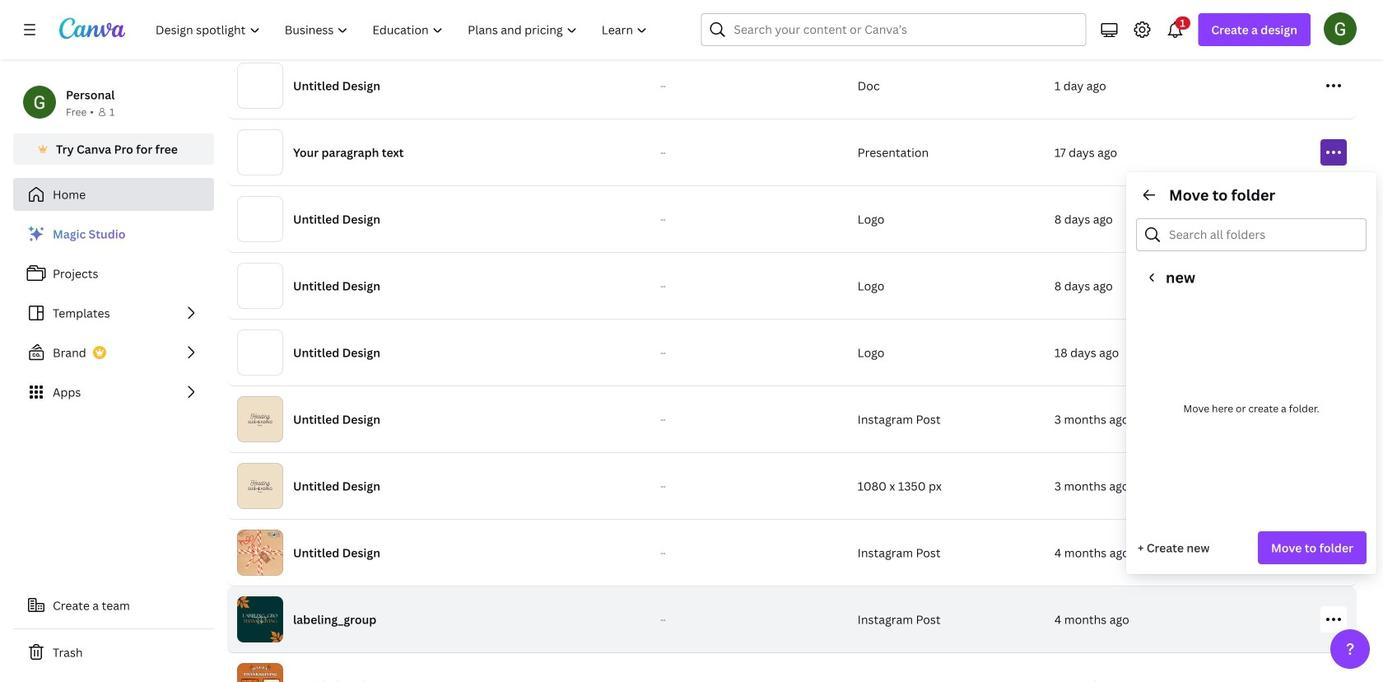 Task type: vqa. For each thing, say whether or not it's contained in the screenshot.
'Search all folders' search field
yes



Task type: describe. For each thing, give the bounding box(es) containing it.
top level navigation element
[[145, 13, 662, 46]]



Task type: locate. For each thing, give the bounding box(es) containing it.
Search search field
[[734, 14, 1054, 45]]

Search all folders search field
[[1170, 219, 1357, 250]]

gary orlando image
[[1325, 12, 1358, 45]]

list
[[13, 217, 214, 409]]

None search field
[[701, 13, 1087, 46]]



